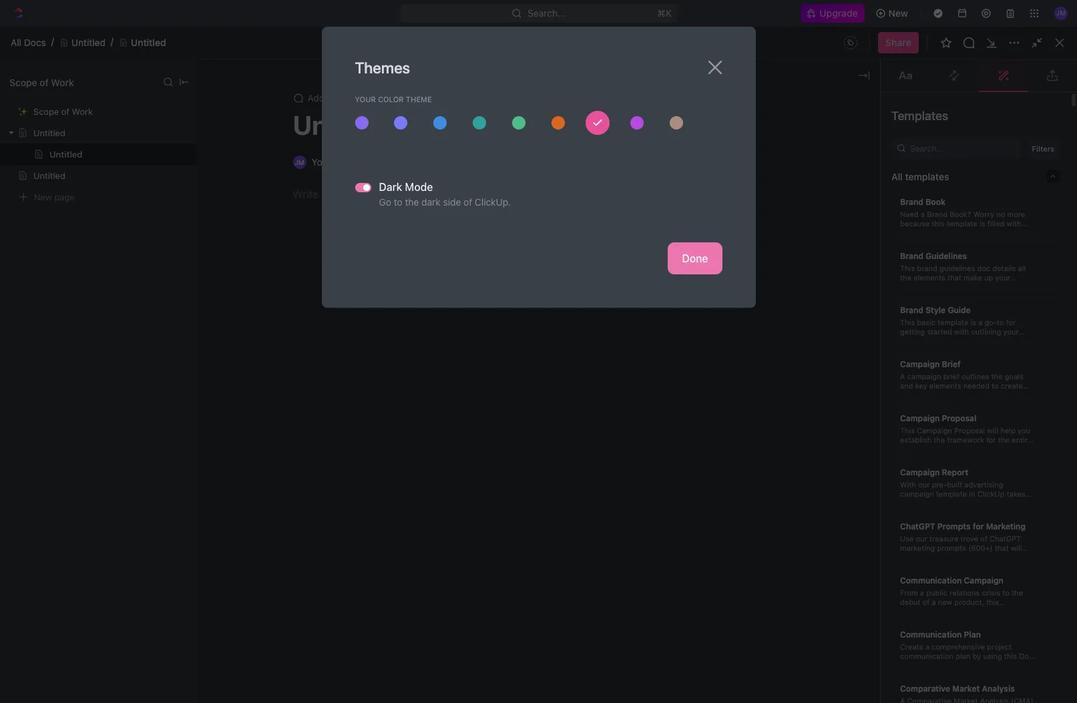 Task type: describe. For each thing, give the bounding box(es) containing it.
brand book
[[901, 197, 946, 207]]

create
[[901, 643, 924, 651]]

1 scope of work link from the top
[[798, 152, 1050, 174]]

1 • from the top
[[288, 157, 292, 168]]

row containing 5
[[216, 276, 1078, 302]]

me
[[862, 112, 877, 124]]

7 row from the top
[[216, 445, 1078, 469]]

business time image
[[474, 310, 482, 316]]

your color theme
[[355, 95, 432, 104]]

clickup
[[978, 489, 1005, 498]]

hide
[[641, 31, 662, 42]]

ago down viewed
[[905, 283, 921, 294]]

shared button
[[305, 229, 344, 255]]

help
[[910, 661, 925, 670]]

your
[[980, 661, 995, 670]]

all docs link
[[11, 36, 46, 48]]

2 scope of work link from the top
[[798, 174, 1050, 195]]

plan
[[965, 630, 982, 640]]

by inside communication plan create a comprehensive project communication plan by using this doc to help easily plan out your business messaging strategy.
[[973, 652, 982, 661]]

new doc button
[[1017, 52, 1073, 74]]

upgrade link
[[801, 4, 865, 23]]

created
[[804, 112, 844, 124]]

-
[[606, 307, 610, 318]]

business
[[997, 661, 1028, 670]]

strategy.
[[941, 671, 971, 679]]

management
[[521, 307, 577, 318]]

all
[[465, 112, 474, 122]]

2
[[868, 355, 874, 367]]

of inside campaign report with our pre-built advertising campaign template in clickup takes care of choosing the kpis to monitor, so you don't have to waste time on it.
[[918, 499, 925, 508]]

search docs
[[948, 57, 1004, 68]]

of up brand book
[[906, 178, 915, 190]]

done
[[683, 253, 709, 265]]

to inside communication plan create a comprehensive project communication plan by using this doc to help easily plan out your business messaging strategy.
[[901, 661, 908, 670]]

tree inside sidebar navigation
[[5, 186, 187, 662]]

your
[[355, 95, 376, 104]]

29 mins ago
[[868, 307, 921, 318]]

chatgpt prompts for marketing
[[901, 522, 1026, 532]]

communication plan create a comprehensive project communication plan by using this doc to help easily plan out your business messaging strategy.
[[901, 630, 1034, 679]]

campaign for campaign report with our pre-built advertising campaign template in clickup takes care of choosing the kpis to monitor, so you don't have to waste time on it.
[[901, 467, 940, 477]]

page
[[54, 191, 75, 202]]

1 • in scope of work from the top
[[288, 157, 368, 168]]

all templates
[[892, 171, 950, 182]]

brand guidelines
[[901, 251, 968, 261]]

search
[[948, 57, 979, 68]]

work down your
[[346, 157, 368, 168]]

out
[[966, 661, 978, 670]]

this inside communication plan create a comprehensive project communication plan by using this doc to help easily plan out your business messaging strategy.
[[1005, 652, 1018, 661]]

side
[[443, 196, 461, 208]]

templates
[[906, 171, 950, 182]]

1 vertical spatial in
[[295, 178, 302, 190]]

scope up all templates
[[876, 157, 903, 168]]

advertising
[[965, 480, 1004, 489]]

scope up brand book
[[876, 178, 903, 190]]

chatgpt
[[901, 522, 936, 532]]

dark mode
[[379, 181, 433, 193]]

scope down dashboards
[[33, 106, 59, 117]]

⌘k
[[658, 7, 672, 19]]

color
[[378, 95, 404, 104]]

spaces
[[11, 170, 39, 180]]

work up brand book
[[917, 178, 939, 190]]

new page
[[34, 191, 75, 202]]

search...
[[528, 7, 566, 19]]

mode
[[405, 181, 433, 193]]

comparative market analysis
[[901, 684, 1016, 694]]

comprehensive
[[932, 643, 986, 651]]

date updated button
[[753, 256, 820, 277]]

notes
[[570, 136, 595, 147]]

search docs button
[[929, 52, 1012, 74]]

go
[[379, 196, 392, 208]]

date updated
[[761, 261, 812, 271]]

dark
[[379, 181, 403, 193]]

0 vertical spatial by
[[847, 112, 859, 124]]

on
[[1014, 508, 1023, 517]]

do
[[397, 31, 410, 42]]

marketing
[[987, 522, 1026, 532]]

viewed
[[888, 261, 914, 271]]

scope of work down dashboards
[[33, 106, 93, 117]]

work down dashboards
[[72, 106, 93, 117]]

scope of work up brand book
[[876, 178, 939, 190]]

built
[[948, 480, 963, 489]]

campaign brief
[[901, 359, 961, 369]]

mins for 'row' containing 5
[[882, 283, 902, 294]]

easily
[[927, 661, 947, 670]]

1 vertical spatial plan
[[949, 661, 964, 670]]

brief
[[943, 359, 961, 369]]

dashboards link
[[5, 87, 187, 108]]

add
[[308, 92, 325, 104]]

go to the dark side of clickup.
[[379, 196, 511, 208]]

1 32 from the left
[[761, 283, 772, 294]]

new doc
[[1025, 57, 1065, 68]]

10 row from the top
[[216, 517, 1078, 541]]

work up templates
[[917, 157, 939, 168]]

brand for brand book
[[901, 197, 924, 207]]

5 button
[[233, 276, 456, 302]]

analysis
[[983, 684, 1016, 694]]

scope up dashboards
[[9, 77, 37, 88]]

add comment
[[308, 92, 368, 104]]

work up dashboards
[[51, 77, 74, 88]]

the inside "dialog"
[[405, 196, 419, 208]]

1 column header from the left
[[216, 255, 231, 277]]

campaign
[[901, 489, 935, 498]]

dashboards
[[32, 92, 84, 103]]

choosing
[[927, 499, 959, 508]]

of left the dark
[[335, 178, 343, 190]]

guide
[[948, 305, 971, 315]]

date viewed
[[868, 261, 914, 271]]

2 • in scope of work from the top
[[288, 178, 368, 190]]

comment
[[327, 92, 368, 104]]

created by me
[[804, 112, 877, 124]]

project notes
[[537, 136, 595, 147]]

of down dashboards
[[61, 106, 70, 117]]

row containing date updated
[[216, 255, 1078, 277]]

table containing 5
[[216, 255, 1078, 565]]

campaign report with our pre-built advertising campaign template in clickup takes care of choosing the kpis to monitor, so you don't have to waste time on it.
[[901, 467, 1032, 517]]

waste
[[974, 508, 994, 517]]

all for all docs
[[11, 36, 21, 48]]



Task type: vqa. For each thing, say whether or not it's contained in the screenshot.
any
no



Task type: locate. For each thing, give the bounding box(es) containing it.
sharing
[[975, 261, 1004, 271]]

ago down 29 mins ago
[[902, 331, 918, 342]]

0 horizontal spatial this
[[664, 31, 681, 42]]

of up dashboards
[[40, 77, 49, 88]]

untitled
[[71, 36, 106, 48], [131, 36, 166, 48], [293, 109, 392, 140], [33, 128, 65, 138], [49, 149, 82, 160], [33, 170, 65, 181]]

updated
[[781, 261, 812, 271]]

care
[[901, 499, 916, 508]]

cell
[[216, 277, 231, 301], [464, 277, 598, 301], [1074, 277, 1078, 301], [216, 301, 231, 325], [753, 301, 860, 325], [1074, 301, 1078, 325], [216, 325, 231, 349], [231, 325, 464, 349], [464, 325, 598, 349], [598, 325, 753, 349], [753, 325, 860, 349], [1074, 325, 1078, 349], [216, 349, 231, 373], [231, 349, 464, 373], [464, 349, 598, 373], [598, 349, 753, 373], [753, 349, 860, 373], [1074, 349, 1078, 373], [216, 373, 231, 397], [231, 373, 464, 397], [464, 373, 598, 397], [598, 373, 753, 397], [753, 373, 860, 397], [860, 373, 967, 397], [1074, 373, 1078, 397], [216, 397, 231, 421], [231, 397, 464, 421], [464, 397, 598, 421], [598, 397, 753, 421], [753, 397, 860, 421], [860, 397, 967, 421], [1074, 397, 1078, 421], [216, 421, 231, 445], [231, 421, 464, 445], [464, 421, 598, 445], [598, 421, 753, 445], [753, 421, 860, 445], [860, 421, 967, 445], [1074, 421, 1078, 445], [216, 445, 231, 469], [231, 445, 464, 469], [464, 445, 598, 469], [598, 445, 753, 469], [753, 445, 860, 469], [860, 445, 967, 469], [1074, 445, 1078, 469], [216, 469, 231, 493], [231, 469, 464, 493], [464, 469, 598, 493], [598, 469, 753, 493], [753, 469, 860, 493], [860, 469, 967, 493], [1074, 469, 1078, 493], [216, 493, 231, 517], [231, 493, 464, 517], [464, 493, 598, 517], [598, 493, 753, 517], [753, 493, 860, 517], [860, 493, 967, 517], [1074, 493, 1078, 517], [216, 517, 231, 541], [231, 517, 464, 541], [464, 517, 598, 541], [598, 517, 753, 541], [753, 517, 860, 541], [860, 517, 967, 541], [1074, 517, 1078, 541], [216, 541, 231, 565], [231, 541, 464, 565], [464, 541, 598, 565], [598, 541, 753, 565], [753, 541, 860, 565], [860, 541, 967, 565], [1074, 541, 1078, 565]]

2 32 from the left
[[868, 283, 879, 294]]

see all
[[448, 112, 474, 122]]

date left the updated
[[761, 261, 779, 271]]

new inside new doc button
[[1025, 57, 1045, 68]]

4 row from the top
[[216, 373, 1078, 397]]

by left the me
[[847, 112, 859, 124]]

5 row from the top
[[216, 397, 1078, 421]]

1 horizontal spatial you
[[911, 508, 924, 517]]

work left the dark
[[346, 178, 368, 190]]

1 vertical spatial doc
[[1020, 652, 1034, 661]]

this up business
[[1005, 652, 1018, 661]]

date viewed button
[[860, 256, 935, 277]]

the left kpis
[[961, 499, 973, 508]]

2 32 mins ago from the left
[[868, 283, 921, 294]]

communication down chatgpt at right bottom
[[901, 576, 962, 586]]

Search by name... text field
[[849, 229, 1018, 249]]

communication inside communication plan create a comprehensive project communication plan by using this doc to help easily plan out your business messaging strategy.
[[901, 630, 962, 640]]

communication for communication campaign
[[901, 576, 962, 586]]

ago inside 11 mins ago row
[[902, 331, 918, 342]]

you right so at the right
[[911, 508, 924, 517]]

1 vertical spatial you
[[911, 508, 924, 517]]

1 vertical spatial the
[[961, 499, 973, 508]]

favorites button
[[5, 145, 51, 161]]

communication for communication plan create a comprehensive project communication plan by using this doc to help easily plan out your business messaging strategy.
[[901, 630, 962, 640]]

kpis
[[975, 499, 990, 508]]

so
[[901, 508, 909, 517]]

32 mins ago down date viewed button
[[868, 283, 921, 294]]

0 vertical spatial • in scope of work
[[288, 157, 368, 168]]

2 communication from the top
[[901, 630, 962, 640]]

mins inside row
[[876, 355, 897, 367]]

ago inside the 2 mins ago row
[[899, 355, 915, 367]]

upgrade
[[820, 7, 858, 19]]

communication up a
[[901, 630, 962, 640]]

favorites up project
[[518, 112, 564, 124]]

agency management
[[486, 307, 577, 318]]

mins right 11
[[879, 331, 899, 342]]

favorites inside button
[[11, 148, 46, 158]]

2 horizontal spatial new
[[1025, 57, 1045, 68]]

mins for 11 mins ago row
[[879, 331, 899, 342]]

2 mins ago row
[[216, 349, 1078, 373]]

communication
[[901, 652, 954, 661]]

brand left 'style'
[[901, 305, 924, 315]]

agency
[[486, 307, 518, 318]]

mins for 'row' containing agency management
[[882, 307, 902, 318]]

1 row from the top
[[216, 255, 1078, 277]]

1 horizontal spatial doc
[[1047, 57, 1065, 68]]

0 horizontal spatial all
[[11, 36, 21, 48]]

32 mins ago down date updated button
[[761, 283, 814, 294]]

messaging
[[901, 671, 939, 679]]

6 row from the top
[[216, 421, 1078, 445]]

the down dark mode
[[405, 196, 419, 208]]

1 horizontal spatial all
[[892, 171, 903, 182]]

by up out
[[973, 652, 982, 661]]

0 horizontal spatial the
[[405, 196, 419, 208]]

to right have
[[965, 508, 972, 517]]

• in scope of work up shared
[[288, 178, 368, 190]]

scope up shared
[[305, 178, 332, 190]]

1 vertical spatial all
[[892, 171, 903, 182]]

plan down comprehensive
[[956, 652, 971, 661]]

0 vertical spatial doc
[[1047, 57, 1065, 68]]

0 vertical spatial favorites
[[518, 112, 564, 124]]

new
[[889, 7, 909, 19], [1025, 57, 1045, 68], [34, 191, 52, 202]]

2 vertical spatial in
[[970, 489, 976, 498]]

row
[[216, 255, 1078, 277], [216, 276, 1078, 302], [216, 301, 1078, 325], [216, 373, 1078, 397], [216, 397, 1078, 421], [216, 421, 1078, 445], [216, 445, 1078, 469], [216, 469, 1078, 493], [216, 493, 1078, 517], [216, 517, 1078, 541], [216, 541, 1078, 565]]

themes dialog
[[322, 27, 756, 308]]

1 vertical spatial communication
[[901, 630, 962, 640]]

32 up 29
[[868, 283, 879, 294]]

campaign inside campaign report with our pre-built advertising campaign template in clickup takes care of choosing the kpis to monitor, so you don't have to waste time on it.
[[901, 467, 940, 477]]

8 row from the top
[[216, 469, 1078, 493]]

pre-
[[933, 480, 948, 489]]

campaign
[[901, 359, 940, 369], [901, 413, 940, 423], [901, 467, 940, 477], [965, 576, 1004, 586]]

theme
[[406, 95, 432, 104]]

do you want to enable browser notifications? enable hide this
[[397, 31, 681, 42]]

our
[[919, 480, 931, 489]]

enable
[[466, 31, 495, 42]]

1 32 mins ago from the left
[[761, 283, 814, 294]]

mins down date viewed
[[882, 283, 902, 294]]

ago down 11 mins ago
[[899, 355, 915, 367]]

guidelines
[[926, 251, 968, 261]]

browser
[[498, 31, 534, 42]]

themes
[[355, 59, 410, 77]]

ago down the updated
[[798, 283, 814, 294]]

done button
[[669, 243, 723, 275]]

doc inside communication plan create a comprehensive project communication plan by using this doc to help easily plan out your business messaging strategy.
[[1020, 652, 1034, 661]]

brand
[[901, 197, 924, 207], [901, 251, 924, 261], [901, 305, 924, 315]]

0 horizontal spatial you
[[412, 31, 428, 42]]

template
[[937, 489, 968, 498]]

mins for the 2 mins ago row
[[876, 355, 897, 367]]

to
[[454, 31, 463, 42], [394, 196, 403, 208], [992, 499, 999, 508], [965, 508, 972, 517], [901, 661, 908, 670]]

1 vertical spatial new
[[1025, 57, 1045, 68]]

plan up strategy.
[[949, 661, 964, 670]]

to right want
[[454, 31, 463, 42]]

to left help
[[901, 661, 908, 670]]

for
[[974, 522, 985, 532]]

scope of work up dashboards
[[9, 77, 74, 88]]

of up all templates
[[906, 157, 915, 168]]

1 horizontal spatial date
[[868, 261, 886, 271]]

mins right 29
[[882, 307, 902, 318]]

2 • from the top
[[288, 179, 292, 189]]

0 horizontal spatial new
[[34, 191, 52, 202]]

all docs
[[11, 36, 46, 48]]

table
[[216, 255, 1078, 565]]

1 horizontal spatial column header
[[464, 255, 598, 277]]

report
[[943, 467, 969, 477]]

0 vertical spatial this
[[664, 31, 681, 42]]

date for date updated
[[761, 261, 779, 271]]

new for new doc
[[1025, 57, 1045, 68]]

0 horizontal spatial 32
[[761, 283, 772, 294]]

share
[[886, 37, 912, 48]]

brand for brand style guide
[[901, 305, 924, 315]]

1 horizontal spatial 32
[[868, 283, 879, 294]]

1 horizontal spatial 32 mins ago
[[868, 283, 921, 294]]

project notes link
[[513, 131, 765, 152]]

using
[[984, 652, 1003, 661]]

ago left 'style'
[[905, 307, 921, 318]]

of inside themes "dialog"
[[464, 196, 473, 208]]

of right side
[[464, 196, 473, 208]]

takes
[[1007, 489, 1026, 498]]

0 vertical spatial brand
[[901, 197, 924, 207]]

1 horizontal spatial the
[[961, 499, 973, 508]]

favorites up 'spaces'
[[11, 148, 46, 158]]

0 horizontal spatial date
[[761, 261, 779, 271]]

date inside button
[[761, 261, 779, 271]]

it.
[[1025, 508, 1032, 517]]

campaign up our
[[901, 467, 940, 477]]

Search... text field
[[899, 138, 1017, 158]]

all for all templates
[[892, 171, 903, 182]]

0 vertical spatial communication
[[901, 576, 962, 586]]

this right hide
[[664, 31, 681, 42]]

scope
[[9, 77, 37, 88], [33, 106, 59, 117], [305, 157, 332, 168], [876, 157, 903, 168], [305, 178, 332, 190], [876, 178, 903, 190]]

brand for brand guidelines
[[901, 251, 924, 261]]

style
[[926, 305, 946, 315]]

to inside themes "dialog"
[[394, 196, 403, 208]]

new inside new button
[[889, 7, 909, 19]]

1 vertical spatial this
[[1005, 652, 1018, 661]]

row containing agency management
[[216, 301, 1078, 325]]

campaign left brief
[[901, 359, 940, 369]]

11 mins ago row
[[216, 325, 1078, 349]]

see
[[448, 112, 463, 122]]

0 horizontal spatial favorites
[[11, 148, 46, 158]]

0 horizontal spatial doc
[[1020, 652, 1034, 661]]

campaign for campaign proposal
[[901, 413, 940, 423]]

0 vertical spatial new
[[889, 7, 909, 19]]

notifications?
[[536, 31, 596, 42]]

1 communication from the top
[[901, 576, 962, 586]]

9 row from the top
[[216, 493, 1078, 517]]

1 horizontal spatial by
[[973, 652, 982, 661]]

11
[[868, 331, 877, 342]]

mins down date updated button
[[775, 283, 795, 294]]

0 vertical spatial in
[[295, 157, 302, 168]]

you inside campaign report with our pre-built advertising campaign template in clickup takes care of choosing the kpis to monitor, so you don't have to waste time on it.
[[911, 508, 924, 517]]

0 horizontal spatial by
[[847, 112, 859, 124]]

new right search docs
[[1025, 57, 1045, 68]]

docs inside sidebar navigation
[[32, 69, 55, 80]]

0 vertical spatial you
[[412, 31, 428, 42]]

1 vertical spatial favorites
[[11, 148, 46, 158]]

brand down search by name... text box
[[901, 251, 924, 261]]

0 horizontal spatial 32 mins ago
[[761, 283, 814, 294]]

1 horizontal spatial this
[[1005, 652, 1018, 661]]

tree
[[5, 186, 187, 662]]

in inside campaign report with our pre-built advertising campaign template in clickup takes care of choosing the kpis to monitor, so you don't have to waste time on it.
[[970, 489, 976, 498]]

scope down the add
[[305, 157, 332, 168]]

0 vertical spatial plan
[[956, 652, 971, 661]]

11 mins ago
[[868, 331, 918, 342]]

you
[[412, 31, 428, 42], [911, 508, 924, 517]]

campaign down for
[[965, 576, 1004, 586]]

2 vertical spatial brand
[[901, 305, 924, 315]]

the inside campaign report with our pre-built advertising campaign template in clickup takes care of choosing the kpis to monitor, so you don't have to waste time on it.
[[961, 499, 973, 508]]

scope of work
[[9, 77, 74, 88], [33, 106, 93, 117], [876, 157, 939, 168], [876, 178, 939, 190]]

the
[[405, 196, 419, 208], [961, 499, 973, 508]]

0 vertical spatial •
[[288, 157, 292, 168]]

date left viewed
[[868, 261, 886, 271]]

new button
[[870, 3, 917, 24]]

you right do in the top left of the page
[[412, 31, 428, 42]]

have
[[946, 508, 963, 517]]

1 horizontal spatial favorites
[[518, 112, 564, 124]]

column header
[[216, 255, 231, 277], [464, 255, 598, 277]]

new for new page
[[34, 191, 52, 202]]

mins right the 2
[[876, 355, 897, 367]]

2 vertical spatial new
[[34, 191, 52, 202]]

monitor,
[[1002, 499, 1030, 508]]

1 date from the left
[[761, 261, 779, 271]]

a
[[926, 643, 930, 651]]

of down campaign
[[918, 499, 925, 508]]

new for new
[[889, 7, 909, 19]]

sidebar navigation
[[0, 47, 200, 704]]

to right the go
[[394, 196, 403, 208]]

3 brand from the top
[[901, 305, 924, 315]]

scope of work link
[[798, 152, 1050, 174], [798, 174, 1050, 195]]

1 vertical spatial brand
[[901, 251, 924, 261]]

1 vertical spatial •
[[288, 179, 292, 189]]

campaign left proposal
[[901, 413, 940, 423]]

brand left book
[[901, 197, 924, 207]]

• in scope of work down add comment
[[288, 157, 368, 168]]

communication
[[901, 576, 962, 586], [901, 630, 962, 640]]

1 vertical spatial by
[[973, 652, 982, 661]]

time
[[997, 508, 1012, 517]]

in
[[295, 157, 302, 168], [295, 178, 302, 190], [970, 489, 976, 498]]

1 horizontal spatial new
[[889, 7, 909, 19]]

date inside button
[[868, 261, 886, 271]]

0 vertical spatial the
[[405, 196, 419, 208]]

docs
[[24, 36, 46, 48], [224, 57, 246, 68], [981, 57, 1004, 68], [32, 69, 55, 80]]

2 row from the top
[[216, 276, 1078, 302]]

docs inside button
[[981, 57, 1004, 68]]

doc inside button
[[1047, 57, 1065, 68]]

new up share
[[889, 7, 909, 19]]

of down add comment
[[335, 157, 343, 168]]

32 down date updated button
[[761, 283, 772, 294]]

1 brand from the top
[[901, 197, 924, 207]]

new left page at the top
[[34, 191, 52, 202]]

with
[[901, 480, 917, 489]]

2 brand from the top
[[901, 251, 924, 261]]

don't
[[926, 508, 944, 517]]

dark
[[422, 196, 441, 208]]

date for date viewed
[[868, 261, 886, 271]]

project
[[988, 643, 1012, 651]]

2 column header from the left
[[464, 255, 598, 277]]

0 vertical spatial all
[[11, 36, 21, 48]]

11 row from the top
[[216, 541, 1078, 565]]

see all button
[[443, 110, 479, 126]]

mins inside row
[[879, 331, 899, 342]]

3 row from the top
[[216, 301, 1078, 325]]

campaign for campaign brief
[[901, 359, 940, 369]]

1 vertical spatial • in scope of work
[[288, 178, 368, 190]]

prompts
[[938, 522, 971, 532]]

ago
[[798, 283, 814, 294], [905, 283, 921, 294], [905, 307, 921, 318], [902, 331, 918, 342], [899, 355, 915, 367]]

scope of work up all templates
[[876, 157, 939, 168]]

0 horizontal spatial column header
[[216, 255, 231, 277]]

want
[[430, 31, 452, 42]]

to down clickup
[[992, 499, 999, 508]]

2 date from the left
[[868, 261, 886, 271]]



